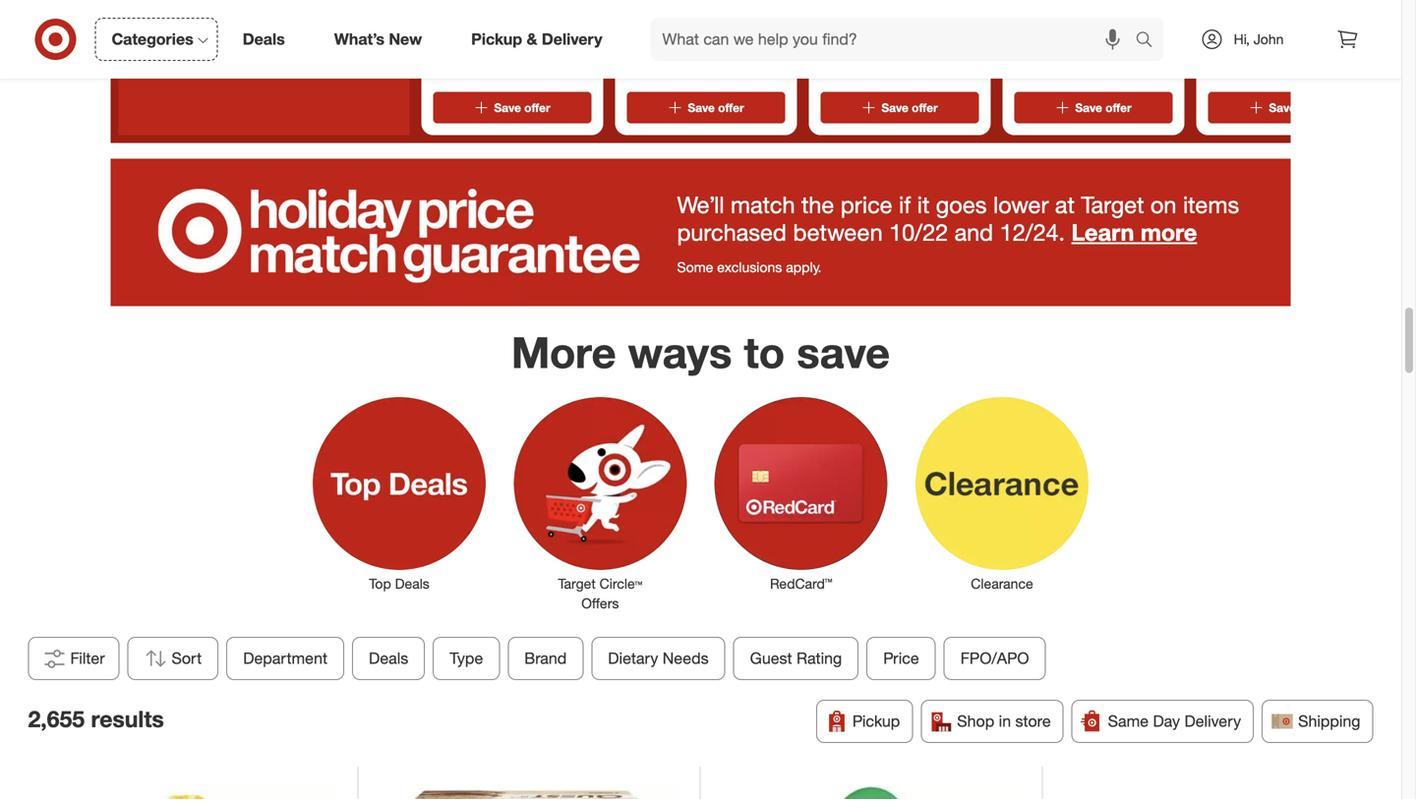 Task type: locate. For each thing, give the bounding box(es) containing it.
1 save offer from the left
[[494, 100, 551, 115]]

2 horizontal spatial &
[[863, 44, 872, 62]]

20% inside 20% off good & gather lunchmeat
[[825, 27, 853, 44]]

2 offer from the left
[[718, 100, 744, 115]]

pepperidge farm cookies
[[1019, 44, 1125, 79]]

save offer button down buy
[[433, 92, 592, 123]]

offer down gather
[[912, 100, 938, 115]]

save for good & gather lunchmeat
[[882, 100, 909, 115]]

target up the offers at the bottom left of the page
[[558, 575, 596, 593]]

& inside 20% off good & gather lunchmeat
[[863, 44, 872, 62]]

save offer button for when you buy 3 12-pk sodas
[[433, 92, 592, 123]]

off inside 20% off when you buy 3 12-pk sodas
[[470, 27, 487, 44]]

0 horizontal spatial pickup
[[471, 30, 522, 49]]

save for philadelphia cream cheese spreads
[[1269, 100, 1296, 115]]

& for bakery
[[678, 44, 687, 62]]

0 vertical spatial delivery
[[542, 30, 603, 49]]

0 horizontal spatial target
[[227, 45, 270, 64]]

offer
[[524, 100, 551, 115], [718, 100, 744, 115], [912, 100, 938, 115], [1106, 100, 1132, 115], [1300, 100, 1326, 115]]

0 vertical spatial target
[[227, 45, 270, 64]]

save offer button down "pepperidge farm cookies"
[[1015, 92, 1173, 123]]

deals
[[243, 30, 285, 49], [395, 575, 430, 593], [369, 649, 409, 668]]

deals for deals link
[[243, 30, 285, 49]]

20% up sodas
[[437, 27, 466, 44]]

0 vertical spatial pickup
[[471, 30, 522, 49]]

deals right all
[[243, 30, 285, 49]]

save down 20% off when you buy 3 12-pk sodas
[[494, 100, 521, 115]]

4 save offer from the left
[[1075, 100, 1132, 115]]

categories
[[112, 30, 194, 49]]

5 save from the left
[[1269, 100, 1296, 115]]

to
[[744, 326, 785, 379]]

1 horizontal spatial pickup
[[853, 712, 900, 731]]

2 horizontal spatial target
[[1081, 191, 1144, 219]]

quest nutrition 21g protein bar - s'mores image
[[378, 786, 681, 800], [378, 786, 681, 800]]

target
[[227, 45, 270, 64], [1081, 191, 1144, 219], [558, 575, 596, 593]]

rating
[[797, 649, 842, 668]]

exclusions
[[717, 259, 782, 276]]

delivery
[[542, 30, 603, 49], [1185, 712, 1241, 731]]

off for bakery
[[663, 27, 681, 44]]

purchased
[[677, 218, 787, 246]]

3
[[531, 44, 539, 62]]

save for when you buy 3 12-pk sodas
[[494, 100, 521, 115]]

top deals
[[369, 575, 430, 593]]

shipping
[[1298, 712, 1361, 731]]

3 offer from the left
[[912, 100, 938, 115]]

2 save offer button from the left
[[627, 92, 785, 123]]

3 save from the left
[[882, 100, 909, 115]]

brand
[[525, 649, 567, 668]]

& right good
[[863, 44, 872, 62]]

2 20% from the left
[[631, 27, 660, 44]]

guest rating
[[750, 649, 842, 668]]

save offer button down gather
[[821, 92, 979, 123]]

pickup inside 'button'
[[853, 712, 900, 731]]

offer down farm at the top of page
[[1106, 100, 1132, 115]]

brand button
[[508, 637, 584, 681]]

off right 5%
[[1237, 27, 1254, 44]]

4 off from the left
[[1237, 27, 1254, 44]]

20%
[[437, 27, 466, 44], [631, 27, 660, 44], [825, 27, 853, 44]]

1 vertical spatial items
[[1183, 191, 1240, 219]]

&
[[527, 30, 538, 49], [678, 44, 687, 62], [863, 44, 872, 62]]

off up lunchmeat
[[857, 27, 874, 44]]

what's new link
[[317, 18, 447, 61]]

delivery right 3
[[542, 30, 603, 49]]

offer down breakfast
[[718, 100, 744, 115]]

1 horizontal spatial target
[[558, 575, 596, 593]]

deals inside button
[[369, 649, 409, 668]]

1 offer from the left
[[524, 100, 551, 115]]

match
[[731, 191, 795, 219]]

in
[[999, 712, 1011, 731]]

0 horizontal spatial &
[[527, 30, 538, 49]]

offers
[[582, 595, 619, 612]]

20% inside 20% off bakery & breakfast items
[[631, 27, 660, 44]]

save offer for pepperidge farm cookies
[[1075, 100, 1132, 115]]

deals link
[[226, 18, 310, 61]]

delivery right day
[[1185, 712, 1241, 731]]

target right at
[[1081, 191, 1144, 219]]

items inside we'll match the price if it goes lower at target on items purchased between 10/22 and 12/24.
[[1183, 191, 1240, 219]]

0 horizontal spatial delivery
[[542, 30, 603, 49]]

offer for philadelphia cream cheese spreads
[[1300, 100, 1326, 115]]

deals inside "link"
[[395, 575, 430, 593]]

& for good
[[863, 44, 872, 62]]

more ways to save
[[511, 326, 890, 379]]

save offer for bakery & breakfast items
[[688, 100, 744, 115]]

pickup left 3
[[471, 30, 522, 49]]

same day delivery
[[1108, 712, 1241, 731]]

4 save offer button from the left
[[1015, 92, 1173, 123]]

some
[[677, 259, 714, 276]]

1 horizontal spatial items
[[1183, 191, 1240, 219]]

shipping button
[[1262, 700, 1374, 743]]

clearance link
[[902, 393, 1103, 594]]

save offer for when you buy 3 12-pk sodas
[[494, 100, 551, 115]]

1 vertical spatial delivery
[[1185, 712, 1241, 731]]

4 offer from the left
[[1106, 100, 1132, 115]]

pickup inside 'link'
[[471, 30, 522, 49]]

the
[[802, 191, 834, 219]]

off inside 20% off bakery & breakfast items
[[663, 27, 681, 44]]

save down 20% off bakery & breakfast items
[[688, 100, 715, 115]]

items right on
[[1183, 191, 1240, 219]]

3 save offer button from the left
[[821, 92, 979, 123]]

1 save offer button from the left
[[433, 92, 592, 123]]

2 vertical spatial deals
[[369, 649, 409, 668]]

offer down spreads
[[1300, 100, 1326, 115]]

cookies
[[1019, 62, 1069, 79]]

pickup down 'price' button
[[853, 712, 900, 731]]

offer for bakery & breakfast items
[[718, 100, 744, 115]]

reese's peanut butter cups holiday candy filled plastic cane miniatures - 2.17oz image
[[720, 786, 1023, 800], [720, 786, 1023, 800]]

3 20% from the left
[[825, 27, 853, 44]]

save offer button down breakfast
[[627, 92, 785, 123]]

1 off from the left
[[470, 27, 487, 44]]

categories link
[[95, 18, 218, 61]]

view all target circle offers link
[[165, 39, 363, 70]]

lower
[[994, 191, 1049, 219]]

save offer down buy
[[494, 100, 551, 115]]

5 offer from the left
[[1300, 100, 1326, 115]]

redcard™ link
[[701, 393, 902, 594]]

20% up lunchmeat
[[825, 27, 853, 44]]

& right the "bakery"
[[678, 44, 687, 62]]

save offer button down spreads
[[1208, 92, 1367, 123]]

dietary needs
[[608, 649, 709, 668]]

top
[[369, 575, 391, 593]]

2 horizontal spatial 20%
[[825, 27, 853, 44]]

items
[[631, 62, 665, 79], [1183, 191, 1240, 219]]

1 horizontal spatial &
[[678, 44, 687, 62]]

dietary
[[608, 649, 659, 668]]

0 vertical spatial deals
[[243, 30, 285, 49]]

save
[[494, 100, 521, 115], [688, 100, 715, 115], [882, 100, 909, 115], [1075, 100, 1103, 115], [1269, 100, 1296, 115]]

delivery inside 'link'
[[542, 30, 603, 49]]

1 20% from the left
[[437, 27, 466, 44]]

offer down 3
[[524, 100, 551, 115]]

save offer down spreads
[[1269, 100, 1326, 115]]

save offer down gather
[[882, 100, 938, 115]]

3 save offer from the left
[[882, 100, 938, 115]]

1 vertical spatial pickup
[[853, 712, 900, 731]]

good
[[825, 44, 860, 62]]

goes
[[936, 191, 987, 219]]

save
[[797, 326, 890, 379]]

2 vertical spatial target
[[558, 575, 596, 593]]

view all target circle offers
[[169, 45, 359, 64]]

20% for when you buy 3 12-pk sodas
[[437, 27, 466, 44]]

& inside 20% off bakery & breakfast items
[[678, 44, 687, 62]]

shop
[[957, 712, 995, 731]]

0 vertical spatial items
[[631, 62, 665, 79]]

off left breakfast
[[663, 27, 681, 44]]

pickup
[[471, 30, 522, 49], [853, 712, 900, 731]]

0 horizontal spatial 20%
[[437, 27, 466, 44]]

off inside 20% off good & gather lunchmeat
[[857, 27, 874, 44]]

and
[[955, 218, 994, 246]]

deals right top at the bottom of page
[[395, 575, 430, 593]]

2 save from the left
[[688, 100, 715, 115]]

when
[[437, 44, 473, 62]]

learn
[[1072, 218, 1135, 246]]

12-
[[543, 44, 563, 62]]

20% for bakery & breakfast items
[[631, 27, 660, 44]]

deals down top at the bottom of page
[[369, 649, 409, 668]]

filter button
[[28, 637, 120, 681]]

& left 12-
[[527, 30, 538, 49]]

save for pepperidge farm cookies
[[1075, 100, 1103, 115]]

2 save offer from the left
[[688, 100, 744, 115]]

pickup button
[[816, 700, 913, 743]]

4 save from the left
[[1075, 100, 1103, 115]]

off for philadelphia
[[1237, 27, 1254, 44]]

1 horizontal spatial delivery
[[1185, 712, 1241, 731]]

1 save from the left
[[494, 100, 521, 115]]

1 horizontal spatial 20%
[[631, 27, 660, 44]]

save down "pepperidge farm cookies"
[[1075, 100, 1103, 115]]

target right all
[[227, 45, 270, 64]]

save down spreads
[[1269, 100, 1296, 115]]

save offer button for bakery & breakfast items
[[627, 92, 785, 123]]

1 vertical spatial deals
[[395, 575, 430, 593]]

redcard™
[[770, 575, 832, 593]]

3 off from the left
[[857, 27, 874, 44]]

5 save offer button from the left
[[1208, 92, 1367, 123]]

king's hawaiian savory butter sweet rolls - 12oz/12ct image
[[35, 786, 338, 800], [35, 786, 338, 800]]

20% left breakfast
[[631, 27, 660, 44]]

20% inside 20% off when you buy 3 12-pk sodas
[[437, 27, 466, 44]]

more
[[511, 326, 616, 379]]

0 horizontal spatial items
[[631, 62, 665, 79]]

items left breakfast
[[631, 62, 665, 79]]

1 vertical spatial target
[[1081, 191, 1144, 219]]

save offer button for philadelphia cream cheese spreads
[[1208, 92, 1367, 123]]

save down lunchmeat
[[882, 100, 909, 115]]

save offer down farm at the top of page
[[1075, 100, 1132, 115]]

save offer down breakfast
[[688, 100, 744, 115]]

off up sodas
[[470, 27, 487, 44]]

off inside 5% off philadelphia cream cheese spreads
[[1237, 27, 1254, 44]]

5 save offer from the left
[[1269, 100, 1326, 115]]

delivery inside button
[[1185, 712, 1241, 731]]

same
[[1108, 712, 1149, 731]]

2 off from the left
[[663, 27, 681, 44]]

10/22
[[889, 218, 948, 246]]



Task type: describe. For each thing, give the bounding box(es) containing it.
type button
[[433, 637, 500, 681]]

cream
[[1312, 44, 1351, 62]]

deals button
[[352, 637, 425, 681]]

pepperidge
[[1019, 44, 1090, 62]]

target inside target circle™ offers
[[558, 575, 596, 593]]

results
[[91, 706, 164, 733]]

items inside 20% off bakery & breakfast items
[[631, 62, 665, 79]]

fpo/apo button
[[944, 637, 1046, 681]]

shop in store
[[957, 712, 1051, 731]]

cheese
[[1212, 62, 1257, 79]]

circle™
[[600, 575, 643, 593]]

search
[[1127, 32, 1174, 51]]

breakfast
[[690, 44, 748, 62]]

target inside we'll match the price if it goes lower at target on items purchased between 10/22 and 12/24.
[[1081, 191, 1144, 219]]

price button
[[867, 637, 936, 681]]

farm
[[1094, 44, 1125, 62]]

20% for good & gather lunchmeat
[[825, 27, 853, 44]]

spreads
[[1261, 62, 1310, 79]]

view
[[169, 45, 203, 64]]

type
[[450, 649, 483, 668]]

gather
[[876, 44, 918, 62]]

save offer for good & gather lunchmeat
[[882, 100, 938, 115]]

hi, john
[[1234, 30, 1284, 48]]

off for when
[[470, 27, 487, 44]]

lunchmeat
[[825, 62, 894, 79]]

more
[[1141, 218, 1197, 246]]

offer for pepperidge farm cookies
[[1106, 100, 1132, 115]]

you
[[477, 44, 499, 62]]

target holiday price match guarantee image
[[111, 159, 1291, 306]]

between
[[793, 218, 883, 246]]

deals for deals button
[[369, 649, 409, 668]]

save offer button for good & gather lunchmeat
[[821, 92, 979, 123]]

delivery for pickup & delivery
[[542, 30, 603, 49]]

what's
[[334, 30, 385, 49]]

save offer for philadelphia cream cheese spreads
[[1269, 100, 1326, 115]]

& inside 'link'
[[527, 30, 538, 49]]

20% off bakery & breakfast items
[[631, 27, 748, 79]]

department
[[243, 649, 328, 668]]

on
[[1151, 191, 1177, 219]]

learn more
[[1072, 218, 1197, 246]]

ways
[[628, 326, 732, 379]]

john
[[1254, 30, 1284, 48]]

pickup & delivery
[[471, 30, 603, 49]]

store
[[1016, 712, 1051, 731]]

offers
[[319, 45, 359, 64]]

save for bakery & breakfast items
[[688, 100, 715, 115]]

new
[[389, 30, 422, 49]]

5%
[[1212, 27, 1233, 44]]

offer for good & gather lunchmeat
[[912, 100, 938, 115]]

save offer button for pepperidge farm cookies
[[1015, 92, 1173, 123]]

target circle™ offers
[[558, 575, 643, 612]]

bakery
[[631, 44, 674, 62]]

if
[[899, 191, 911, 219]]

it
[[917, 191, 930, 219]]

day
[[1153, 712, 1180, 731]]

department button
[[227, 637, 344, 681]]

filter
[[70, 649, 105, 668]]

all
[[207, 45, 222, 64]]

dietary needs button
[[592, 637, 726, 681]]

sodas
[[437, 62, 477, 79]]

guest
[[750, 649, 792, 668]]

delivery for same day delivery
[[1185, 712, 1241, 731]]

5% off philadelphia cream cheese spreads
[[1212, 27, 1351, 79]]

target inside view all target circle offers link
[[227, 45, 270, 64]]

sort button
[[127, 637, 219, 681]]

apply.
[[786, 259, 822, 276]]

hi,
[[1234, 30, 1250, 48]]

offer for when you buy 3 12-pk sodas
[[524, 100, 551, 115]]

circle
[[274, 45, 315, 64]]

buy
[[503, 44, 527, 62]]

needs
[[663, 649, 709, 668]]

sort
[[172, 649, 202, 668]]

some exclusions apply.
[[677, 259, 822, 276]]

what's new
[[334, 30, 422, 49]]

shop in store button
[[921, 700, 1064, 743]]

2,655
[[28, 706, 85, 733]]

pickup & delivery link
[[455, 18, 627, 61]]

pk
[[563, 44, 578, 62]]

guest rating button
[[734, 637, 859, 681]]

price
[[841, 191, 893, 219]]

What can we help you find? suggestions appear below search field
[[651, 18, 1141, 61]]

20% off when you buy 3 12-pk sodas
[[437, 27, 578, 79]]

same day delivery button
[[1072, 700, 1254, 743]]

philadelphia
[[1212, 44, 1308, 62]]

12/24.
[[1000, 218, 1065, 246]]

off for good
[[857, 27, 874, 44]]

we'll
[[677, 191, 725, 219]]

fpo/apo
[[961, 649, 1030, 668]]

pickup for pickup
[[853, 712, 900, 731]]

pickup for pickup & delivery
[[471, 30, 522, 49]]

search button
[[1127, 18, 1174, 65]]



Task type: vqa. For each thing, say whether or not it's contained in the screenshot.
Target to the top
yes



